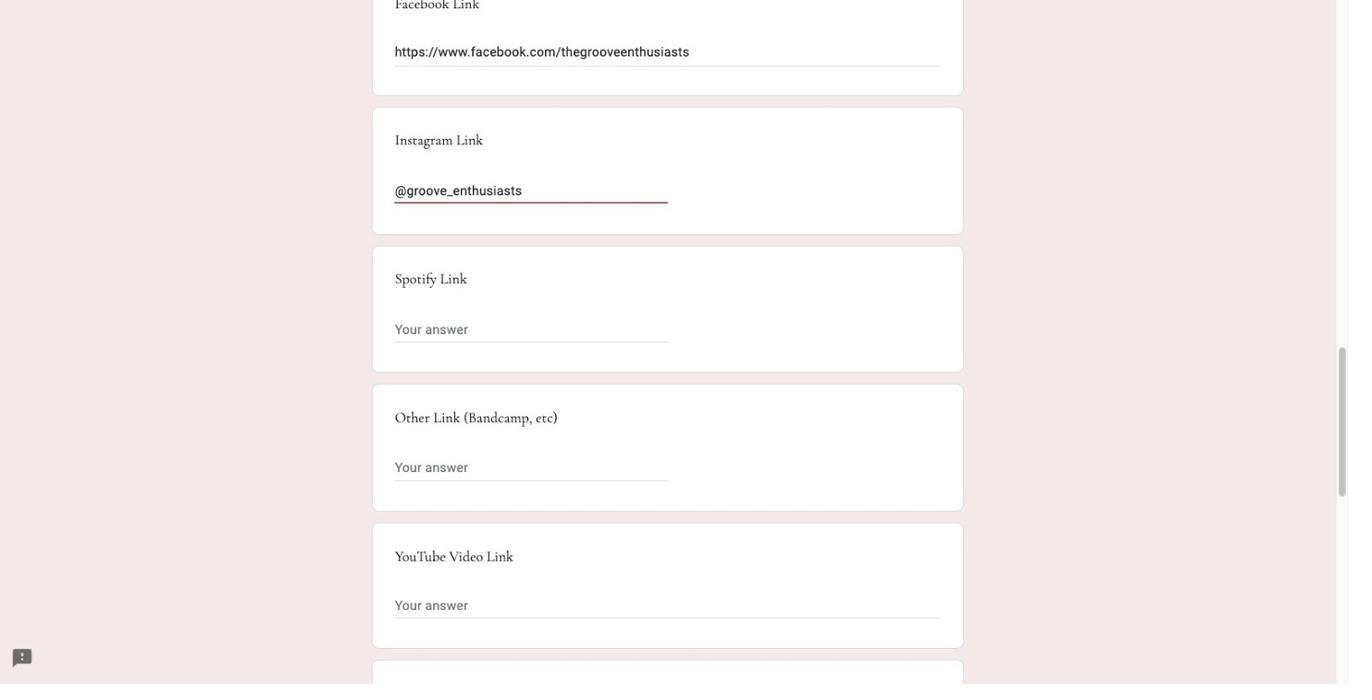 Task type: vqa. For each thing, say whether or not it's contained in the screenshot.
text field
yes



Task type: locate. For each thing, give the bounding box(es) containing it.
None text field
[[395, 43, 941, 65], [395, 180, 668, 202], [395, 43, 941, 65], [395, 180, 668, 202]]

None text field
[[395, 319, 668, 341], [395, 457, 668, 479], [395, 596, 941, 618], [395, 319, 668, 341], [395, 457, 668, 479], [395, 596, 941, 618]]

report a problem to google image
[[11, 648, 33, 670]]



